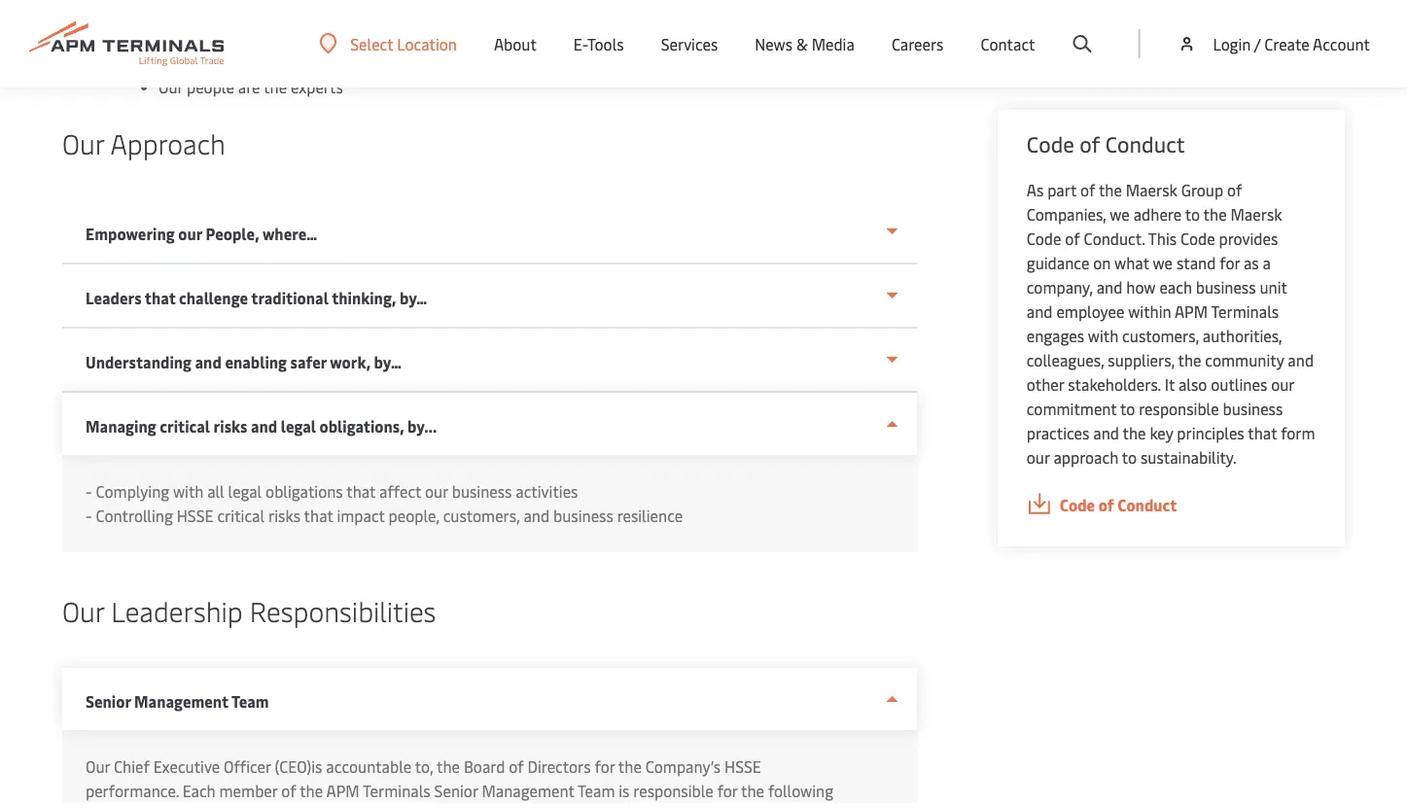 Task type: locate. For each thing, give the bounding box(es) containing it.
1 horizontal spatial customers,
[[1122, 325, 1199, 346]]

by…
[[400, 287, 427, 308], [374, 352, 402, 372]]

code of conduct link
[[1027, 493, 1316, 518]]

2 vertical spatial for
[[717, 780, 737, 801]]

0 vertical spatial hsse
[[177, 505, 213, 526]]

people,
[[206, 223, 259, 244]]

code up stand
[[1180, 228, 1215, 249]]

0 vertical spatial senior
[[86, 691, 131, 712]]

resilience
[[617, 505, 683, 526]]

sustainability.
[[1141, 447, 1237, 468]]

0 vertical spatial legal
[[281, 416, 316, 437]]

conduct up adhere
[[1105, 130, 1185, 158]]

business down 'outlines'
[[1223, 398, 1283, 419]]

0 vertical spatial for
[[1220, 253, 1240, 273]]

and up approach
[[1093, 423, 1119, 444]]

1 vertical spatial we
[[1153, 253, 1173, 273]]

our up people,
[[425, 481, 448, 502]]

2 we from the top
[[158, 44, 180, 65]]

1 vertical spatial team
[[578, 780, 615, 801]]

our for our chief executive officer (ceo)is accountable to, the board of directors for the company's hsse performance. each member of the apm terminals senior management team is responsible for the followin
[[86, 756, 110, 777]]

0 vertical spatial with
[[218, 12, 248, 33]]

our inside "our chief executive officer (ceo)is accountable to, the board of directors for the company's hsse performance. each member of the apm terminals senior management team is responsible for the followin"
[[86, 756, 110, 777]]

code inside code of conduct link
[[1060, 495, 1095, 516]]

account
[[1313, 33, 1370, 54]]

maersk up adhere
[[1126, 180, 1177, 201]]

tools
[[587, 33, 624, 54]]

critical down all
[[217, 505, 265, 526]]

to right approach
[[1122, 447, 1137, 468]]

terminals
[[1211, 301, 1279, 322], [363, 780, 430, 801]]

terminals inside "our chief executive officer (ceo)is accountable to, the board of directors for the company's hsse performance. each member of the apm terminals senior management team is responsible for the followin"
[[363, 780, 430, 801]]

and
[[224, 44, 250, 65], [1096, 277, 1122, 298], [1027, 301, 1053, 322], [1288, 350, 1314, 371], [195, 352, 222, 372], [251, 416, 277, 437], [1093, 423, 1119, 444], [524, 505, 550, 526]]

business down as
[[1196, 277, 1256, 298]]

maersk
[[1126, 180, 1177, 201], [1231, 204, 1282, 225]]

our for our leadership responsibilities
[[62, 592, 104, 629]]

- left complying
[[86, 481, 92, 502]]

enabling
[[225, 352, 287, 372]]

that right leaders in the left top of the page
[[145, 287, 176, 308]]

and right "community"
[[1288, 350, 1314, 371]]

0 horizontal spatial legal
[[228, 481, 262, 502]]

company,
[[1027, 277, 1093, 298]]

our inside complying with all legal obligations that affect our business activities -
[[425, 481, 448, 502]]

1 vertical spatial critical
[[217, 505, 265, 526]]

0 vertical spatial apm
[[1175, 301, 1208, 322]]

1 - from the top
[[86, 481, 92, 502]]

understanding and enabling safer work, by… button
[[62, 329, 917, 393]]

code down approach
[[1060, 495, 1095, 516]]

activities
[[516, 481, 578, 502]]

approach
[[110, 124, 225, 161]]

hsse right company's
[[724, 756, 761, 777]]

1 vertical spatial legal
[[228, 481, 262, 502]]

understanding and enabling safer work, by…
[[86, 352, 402, 372]]

0 horizontal spatial risks
[[214, 416, 247, 437]]

2 vertical spatial with
[[173, 481, 204, 502]]

we
[[158, 12, 180, 33], [158, 44, 180, 65]]

of
[[1080, 130, 1100, 158], [1080, 180, 1095, 201], [1227, 180, 1242, 201], [1065, 228, 1080, 249], [1098, 495, 1114, 516], [509, 756, 524, 777], [281, 780, 296, 801]]

by...
[[408, 416, 437, 437]]

our left people on the top left of page
[[158, 76, 183, 97]]

customers, down within
[[1122, 325, 1199, 346]]

with left all
[[173, 481, 204, 502]]

1 vertical spatial terminals
[[363, 780, 430, 801]]

senior inside senior management team dropdown button
[[86, 691, 131, 712]]

0 horizontal spatial terminals
[[363, 780, 430, 801]]

customers, inside as part of the maersk group of companies, we adhere to the maersk code of conduct. this code provides guidance on what we stand for as a company, and how each business unit and employee within apm terminals engages with customers, authorities, colleagues, suppliers, the community and other stakeholders.  it also outlines our commitment to responsible business practices and the key principles that form our approach to sustainability.
[[1122, 325, 1199, 346]]

1 horizontal spatial hsse
[[724, 756, 761, 777]]

a
[[1263, 253, 1271, 273]]

0 vertical spatial by…
[[400, 287, 427, 308]]

1 horizontal spatial apm
[[1175, 301, 1208, 322]]

location
[[397, 33, 457, 54]]

business left activities
[[452, 481, 512, 502]]

services
[[661, 33, 718, 54]]

obligations,
[[319, 416, 404, 437]]

of up companies,
[[1080, 130, 1100, 158]]

provides
[[1219, 228, 1278, 249]]

and down enabling
[[251, 416, 277, 437]]

what
[[1114, 253, 1149, 273]]

code up the guidance
[[1027, 228, 1061, 249]]

0 vertical spatial management
[[134, 691, 228, 712]]

senior up chief
[[86, 691, 131, 712]]

1 horizontal spatial responsible
[[1139, 398, 1219, 419]]

team up officer
[[231, 691, 269, 712]]

0 horizontal spatial management
[[134, 691, 228, 712]]

critical inside dropdown button
[[160, 416, 210, 437]]

to down group
[[1185, 204, 1200, 225]]

1 vertical spatial we
[[158, 44, 180, 65]]

contact button
[[981, 0, 1035, 88]]

0 vertical spatial risks
[[214, 416, 247, 437]]

hsse inside "managing critical risks and legal obligations, by..." element
[[177, 505, 213, 526]]

adhere
[[1133, 204, 1182, 225]]

0 vertical spatial terminals
[[1211, 301, 1279, 322]]

1 vertical spatial hsse
[[724, 756, 761, 777]]

team
[[231, 691, 269, 712], [578, 780, 615, 801]]

2 - from the top
[[86, 505, 92, 526]]

how
[[1126, 277, 1156, 298]]

for
[[1220, 253, 1240, 273], [595, 756, 615, 777], [717, 780, 737, 801]]

risks down obligations
[[268, 505, 300, 526]]

thinking,
[[332, 287, 396, 308]]

management down directors
[[482, 780, 574, 801]]

key
[[1150, 423, 1173, 444]]

of down approach
[[1098, 495, 1114, 516]]

risks down "understanding and enabling safer work, by…"
[[214, 416, 247, 437]]

form
[[1281, 423, 1315, 444]]

0 horizontal spatial apm
[[326, 780, 359, 801]]

select location button
[[319, 33, 457, 54]]

1 vertical spatial customers,
[[443, 505, 520, 526]]

0 horizontal spatial customers,
[[443, 505, 520, 526]]

our chief executive officer (ceo)is accountable to, the board of directors for the company's hsse performance. each member of the apm terminals senior management team is responsible for the followin
[[86, 756, 833, 804]]

1 we from the top
[[158, 12, 180, 33]]

senior down board
[[434, 780, 478, 801]]

2 horizontal spatial with
[[1088, 325, 1118, 346]]

legal inside managing critical risks and legal obligations, by... dropdown button
[[281, 416, 316, 437]]

with up we learn and adapt
[[218, 12, 248, 33]]

1 vertical spatial maersk
[[1231, 204, 1282, 225]]

risks
[[214, 416, 247, 437], [268, 505, 300, 526]]

maersk up provides
[[1231, 204, 1282, 225]]

- left controlling
[[86, 505, 92, 526]]

suppliers,
[[1108, 350, 1175, 371]]

code of conduct down approach
[[1060, 495, 1177, 516]]

responsible down it
[[1139, 398, 1219, 419]]

terminals down to,
[[363, 780, 430, 801]]

1 vertical spatial with
[[1088, 325, 1118, 346]]

complying with all legal obligations that affect our business activities -
[[86, 481, 578, 526]]

1 horizontal spatial legal
[[281, 416, 316, 437]]

our left 'approach'
[[62, 124, 104, 161]]

by… right work,
[[374, 352, 402, 372]]

directors
[[528, 756, 591, 777]]

our right 'outlines'
[[1271, 374, 1294, 395]]

affect
[[379, 481, 421, 502]]

0 vertical spatial maersk
[[1126, 180, 1177, 201]]

we left learn
[[158, 44, 180, 65]]

we up conduct.
[[1110, 204, 1130, 225]]

our inside dropdown button
[[178, 223, 202, 244]]

we for we learn and adapt
[[158, 44, 180, 65]]

our
[[158, 76, 183, 97], [62, 124, 104, 161], [62, 592, 104, 629], [86, 756, 110, 777]]

0 horizontal spatial for
[[595, 756, 615, 777]]

our people are the experts
[[158, 76, 347, 97]]

other
[[1027, 374, 1064, 395]]

code
[[1027, 130, 1074, 158], [1027, 228, 1061, 249], [1180, 228, 1215, 249], [1060, 495, 1095, 516]]

2 vertical spatial to
[[1122, 447, 1137, 468]]

0 horizontal spatial we
[[1110, 204, 1130, 225]]

0 horizontal spatial with
[[173, 481, 204, 502]]

customers,
[[1122, 325, 1199, 346], [443, 505, 520, 526]]

group
[[1181, 180, 1223, 201]]

hsse down all
[[177, 505, 213, 526]]

0 vertical spatial customers,
[[1122, 325, 1199, 346]]

that inside dropdown button
[[145, 287, 176, 308]]

is
[[619, 780, 630, 801]]

leaders
[[86, 287, 142, 308]]

apm down "each"
[[1175, 301, 1208, 322]]

terminals up authorities,
[[1211, 301, 1279, 322]]

member
[[219, 780, 277, 801]]

1 horizontal spatial for
[[717, 780, 737, 801]]

for left as
[[1220, 253, 1240, 273]]

management
[[134, 691, 228, 712], [482, 780, 574, 801]]

where…
[[262, 223, 317, 244]]

our for our approach
[[62, 124, 104, 161]]

1 vertical spatial management
[[482, 780, 574, 801]]

0 horizontal spatial hsse
[[177, 505, 213, 526]]

we lead with care
[[158, 12, 285, 33]]

code of conduct up part
[[1027, 130, 1185, 158]]

our leadership responsibilities
[[62, 592, 436, 629]]

we
[[1110, 204, 1130, 225], [1153, 253, 1173, 273]]

and left enabling
[[195, 352, 222, 372]]

impact
[[337, 505, 385, 526]]

0 horizontal spatial senior
[[86, 691, 131, 712]]

customers, right people,
[[443, 505, 520, 526]]

and up are
[[224, 44, 250, 65]]

we left lead on the left of the page
[[158, 12, 180, 33]]

conduct down sustainability. at the bottom of page
[[1117, 495, 1177, 516]]

1 horizontal spatial management
[[482, 780, 574, 801]]

legal left obligations,
[[281, 416, 316, 437]]

1 vertical spatial senior
[[434, 780, 478, 801]]

0 vertical spatial -
[[86, 481, 92, 502]]

hsse
[[177, 505, 213, 526], [724, 756, 761, 777]]

1 vertical spatial apm
[[326, 780, 359, 801]]

0 vertical spatial critical
[[160, 416, 210, 437]]

1 vertical spatial by…
[[374, 352, 402, 372]]

we for we lead with care
[[158, 12, 180, 33]]

for right directors
[[595, 756, 615, 777]]

to down stakeholders.
[[1120, 398, 1135, 419]]

critical right managing
[[160, 416, 210, 437]]

1 horizontal spatial senior
[[434, 780, 478, 801]]

login / create account link
[[1177, 0, 1370, 88]]

we down this
[[1153, 253, 1173, 273]]

by… inside leaders that challenge traditional thinking, by… dropdown button
[[400, 287, 427, 308]]

the
[[264, 76, 287, 97], [1099, 180, 1122, 201], [1203, 204, 1227, 225], [1178, 350, 1201, 371], [1123, 423, 1146, 444], [437, 756, 460, 777], [618, 756, 642, 777], [300, 780, 323, 801], [741, 780, 764, 801]]

chief
[[114, 756, 150, 777]]

- inside complying with all legal obligations that affect our business activities -
[[86, 505, 92, 526]]

0 vertical spatial code of conduct
[[1027, 130, 1185, 158]]

empowering our people, where… button
[[62, 200, 917, 264]]

management inside "our chief executive officer (ceo)is accountable to, the board of directors for the company's hsse performance. each member of the apm terminals senior management team is responsible for the followin"
[[482, 780, 574, 801]]

1 horizontal spatial team
[[578, 780, 615, 801]]

management up executive
[[134, 691, 228, 712]]

0 horizontal spatial maersk
[[1126, 180, 1177, 201]]

0 vertical spatial responsible
[[1139, 398, 1219, 419]]

for inside as part of the maersk group of companies, we adhere to the maersk code of conduct. this code provides guidance on what we stand for as a company, and how each business unit and employee within apm terminals engages with customers, authorities, colleagues, suppliers, the community and other stakeholders.  it also outlines our commitment to responsible business practices and the key principles that form our approach to sustainability.
[[1220, 253, 1240, 273]]

our left people,
[[178, 223, 202, 244]]

colleagues,
[[1027, 350, 1104, 371]]

legal
[[281, 416, 316, 437], [228, 481, 262, 502]]

our left leadership
[[62, 592, 104, 629]]

1 horizontal spatial terminals
[[1211, 301, 1279, 322]]

1 vertical spatial -
[[86, 505, 92, 526]]

conduct
[[1105, 130, 1185, 158], [1117, 495, 1177, 516]]

1 horizontal spatial with
[[218, 12, 248, 33]]

to
[[1185, 204, 1200, 225], [1120, 398, 1135, 419], [1122, 447, 1137, 468]]

our left chief
[[86, 756, 110, 777]]

team left is
[[578, 780, 615, 801]]

2 horizontal spatial for
[[1220, 253, 1240, 273]]

1 horizontal spatial risks
[[268, 505, 300, 526]]

0 vertical spatial team
[[231, 691, 269, 712]]

1 vertical spatial responsible
[[633, 780, 714, 801]]

that up impact
[[346, 481, 376, 502]]

0 horizontal spatial critical
[[160, 416, 210, 437]]

0 horizontal spatial team
[[231, 691, 269, 712]]

are
[[238, 76, 260, 97]]

0 vertical spatial to
[[1185, 204, 1200, 225]]

critical
[[160, 416, 210, 437], [217, 505, 265, 526]]

0 vertical spatial we
[[158, 12, 180, 33]]

for down company's
[[717, 780, 737, 801]]

by… right thinking,
[[400, 287, 427, 308]]

that inside complying with all legal obligations that affect our business activities -
[[346, 481, 376, 502]]

our for our people are the experts
[[158, 76, 183, 97]]

1 horizontal spatial maersk
[[1231, 204, 1282, 225]]

controlling hsse critical risks that impact people, customers, and business resilience
[[96, 505, 683, 526]]

apm down accountable
[[326, 780, 359, 801]]

senior
[[86, 691, 131, 712], [434, 780, 478, 801]]

of right group
[[1227, 180, 1242, 201]]

senior inside "our chief executive officer (ceo)is accountable to, the board of directors for the company's hsse performance. each member of the apm terminals senior management team is responsible for the followin"
[[434, 780, 478, 801]]

business
[[1196, 277, 1256, 298], [1223, 398, 1283, 419], [452, 481, 512, 502], [553, 505, 613, 526]]

with inside complying with all legal obligations that affect our business activities -
[[173, 481, 204, 502]]

0 horizontal spatial responsible
[[633, 780, 714, 801]]

risks inside dropdown button
[[214, 416, 247, 437]]

that left form
[[1248, 423, 1277, 444]]

with down employee
[[1088, 325, 1118, 346]]

1 vertical spatial code of conduct
[[1060, 495, 1177, 516]]

responsible down company's
[[633, 780, 714, 801]]

legal right all
[[228, 481, 262, 502]]

by… inside understanding and enabling safer work, by… dropdown button
[[374, 352, 402, 372]]

within
[[1128, 301, 1171, 322]]

and down activities
[[524, 505, 550, 526]]

understanding
[[86, 352, 192, 372]]

0 vertical spatial we
[[1110, 204, 1130, 225]]

leaders that challenge traditional thinking, by…
[[86, 287, 427, 308]]



Task type: describe. For each thing, give the bounding box(es) containing it.
leadership
[[111, 592, 243, 629]]

responsibilities
[[250, 592, 436, 629]]

adapt
[[254, 44, 294, 65]]

careers
[[892, 33, 944, 54]]

challenge
[[179, 287, 248, 308]]

of down (ceo)is
[[281, 780, 296, 801]]

conduct.
[[1084, 228, 1145, 249]]

accountable
[[326, 756, 412, 777]]

guidance
[[1027, 253, 1089, 273]]

experts
[[291, 76, 343, 97]]

this
[[1148, 228, 1177, 249]]

of down companies,
[[1065, 228, 1080, 249]]

empowering
[[86, 223, 175, 244]]

managing critical risks and legal obligations, by... element
[[62, 455, 917, 552]]

hsse inside "our chief executive officer (ceo)is accountable to, the board of directors for the company's hsse performance. each member of the apm terminals senior management team is responsible for the followin"
[[724, 756, 761, 777]]

executive
[[153, 756, 220, 777]]

team inside "our chief executive officer (ceo)is accountable to, the board of directors for the company's hsse performance. each member of the apm terminals senior management team is responsible for the followin"
[[578, 780, 615, 801]]

performance. each
[[86, 780, 216, 801]]

people,
[[389, 505, 439, 526]]

authorities,
[[1203, 325, 1282, 346]]

empowering our people, where…
[[86, 223, 317, 244]]

of right part
[[1080, 180, 1095, 201]]

by… for leaders that challenge traditional thinking, by…
[[400, 287, 427, 308]]

to,
[[415, 756, 433, 777]]

responsible inside as part of the maersk group of companies, we adhere to the maersk code of conduct. this code provides guidance on what we stand for as a company, and how each business unit and employee within apm terminals engages with customers, authorities, colleagues, suppliers, the community and other stakeholders.  it also outlines our commitment to responsible business practices and the key principles that form our approach to sustainability.
[[1139, 398, 1219, 419]]

part
[[1047, 180, 1076, 201]]

code up part
[[1027, 130, 1074, 158]]

1 vertical spatial risks
[[268, 505, 300, 526]]

outlines
[[1211, 374, 1267, 395]]

officer
[[224, 756, 271, 777]]

about button
[[494, 0, 537, 88]]

learn
[[184, 44, 220, 65]]

business inside complying with all legal obligations that affect our business activities -
[[452, 481, 512, 502]]

create
[[1264, 33, 1309, 54]]

people
[[187, 76, 234, 97]]

team inside dropdown button
[[231, 691, 269, 712]]

and inside dropdown button
[[195, 352, 222, 372]]

careers button
[[892, 0, 944, 88]]

principles
[[1177, 423, 1244, 444]]

all
[[207, 481, 224, 502]]

leaders that challenge traditional thinking, by… button
[[62, 264, 917, 329]]

safer
[[290, 352, 327, 372]]

(ceo)is
[[275, 756, 322, 777]]

care
[[252, 12, 282, 33]]

unit
[[1260, 277, 1287, 298]]

by… for understanding and enabling safer work, by…
[[374, 352, 402, 372]]

login / create account
[[1213, 33, 1370, 54]]

managing critical risks and legal obligations, by... button
[[62, 393, 917, 455]]

e-tools
[[574, 33, 624, 54]]

board
[[464, 756, 505, 777]]

stand
[[1176, 253, 1216, 273]]

terminals inside as part of the maersk group of companies, we adhere to the maersk code of conduct. this code provides guidance on what we stand for as a company, and how each business unit and employee within apm terminals engages with customers, authorities, colleagues, suppliers, the community and other stakeholders.  it also outlines our commitment to responsible business practices and the key principles that form our approach to sustainability.
[[1211, 301, 1279, 322]]

stakeholders.
[[1068, 374, 1161, 395]]

customers, inside "managing critical risks and legal obligations, by..." element
[[443, 505, 520, 526]]

our down practices
[[1027, 447, 1050, 468]]

responsible inside "our chief executive officer (ceo)is accountable to, the board of directors for the company's hsse performance. each member of the apm terminals senior management team is responsible for the followin"
[[633, 780, 714, 801]]

legal inside complying with all legal obligations that affect our business activities -
[[228, 481, 262, 502]]

that inside as part of the maersk group of companies, we adhere to the maersk code of conduct. this code provides guidance on what we stand for as a company, and how each business unit and employee within apm terminals engages with customers, authorities, colleagues, suppliers, the community and other stakeholders.  it also outlines our commitment to responsible business practices and the key principles that form our approach to sustainability.
[[1248, 423, 1277, 444]]

traditional
[[251, 287, 329, 308]]

it
[[1165, 374, 1175, 395]]

/
[[1254, 33, 1261, 54]]

news & media
[[755, 33, 855, 54]]

we learn and adapt
[[158, 44, 294, 65]]

select
[[350, 33, 393, 54]]

apm inside as part of the maersk group of companies, we adhere to the maersk code of conduct. this code provides guidance on what we stand for as a company, and how each business unit and employee within apm terminals engages with customers, authorities, colleagues, suppliers, the community and other stakeholders.  it also outlines our commitment to responsible business practices and the key principles that form our approach to sustainability.
[[1175, 301, 1208, 322]]

media
[[812, 33, 855, 54]]

and down on on the top right
[[1096, 277, 1122, 298]]

management inside senior management team dropdown button
[[134, 691, 228, 712]]

senior management team
[[86, 691, 269, 712]]

lead
[[184, 12, 214, 33]]

practices
[[1027, 423, 1089, 444]]

1 vertical spatial for
[[595, 756, 615, 777]]

as
[[1244, 253, 1259, 273]]

managing
[[86, 416, 156, 437]]

business down activities
[[553, 505, 613, 526]]

select location
[[350, 33, 457, 54]]

approach
[[1053, 447, 1118, 468]]

and inside dropdown button
[[251, 416, 277, 437]]

services button
[[661, 0, 718, 88]]

1 vertical spatial conduct
[[1117, 495, 1177, 516]]

also
[[1178, 374, 1207, 395]]

0 vertical spatial conduct
[[1105, 130, 1185, 158]]

company's
[[645, 756, 721, 777]]

1 horizontal spatial critical
[[217, 505, 265, 526]]

managing critical risks and legal obligations, by...
[[86, 416, 437, 437]]

e-
[[574, 33, 587, 54]]

controlling
[[96, 505, 173, 526]]

as
[[1027, 180, 1044, 201]]

1 vertical spatial to
[[1120, 398, 1135, 419]]

and up engages
[[1027, 301, 1053, 322]]

e-tools button
[[574, 0, 624, 88]]

on
[[1093, 253, 1111, 273]]

our approach
[[62, 124, 225, 161]]

employee
[[1056, 301, 1124, 322]]

1 horizontal spatial we
[[1153, 253, 1173, 273]]

that down obligations
[[304, 505, 333, 526]]

companies,
[[1027, 204, 1106, 225]]

senior management team button
[[62, 668, 917, 730]]

apm inside "our chief executive officer (ceo)is accountable to, the board of directors for the company's hsse performance. each member of the apm terminals senior management team is responsible for the followin"
[[326, 780, 359, 801]]

about
[[494, 33, 537, 54]]

with inside as part of the maersk group of companies, we adhere to the maersk code of conduct. this code provides guidance on what we stand for as a company, and how each business unit and employee within apm terminals engages with customers, authorities, colleagues, suppliers, the community and other stakeholders.  it also outlines our commitment to responsible business practices and the key principles that form our approach to sustainability.
[[1088, 325, 1118, 346]]

of right board
[[509, 756, 524, 777]]



Task type: vqa. For each thing, say whether or not it's contained in the screenshot.
midwest
no



